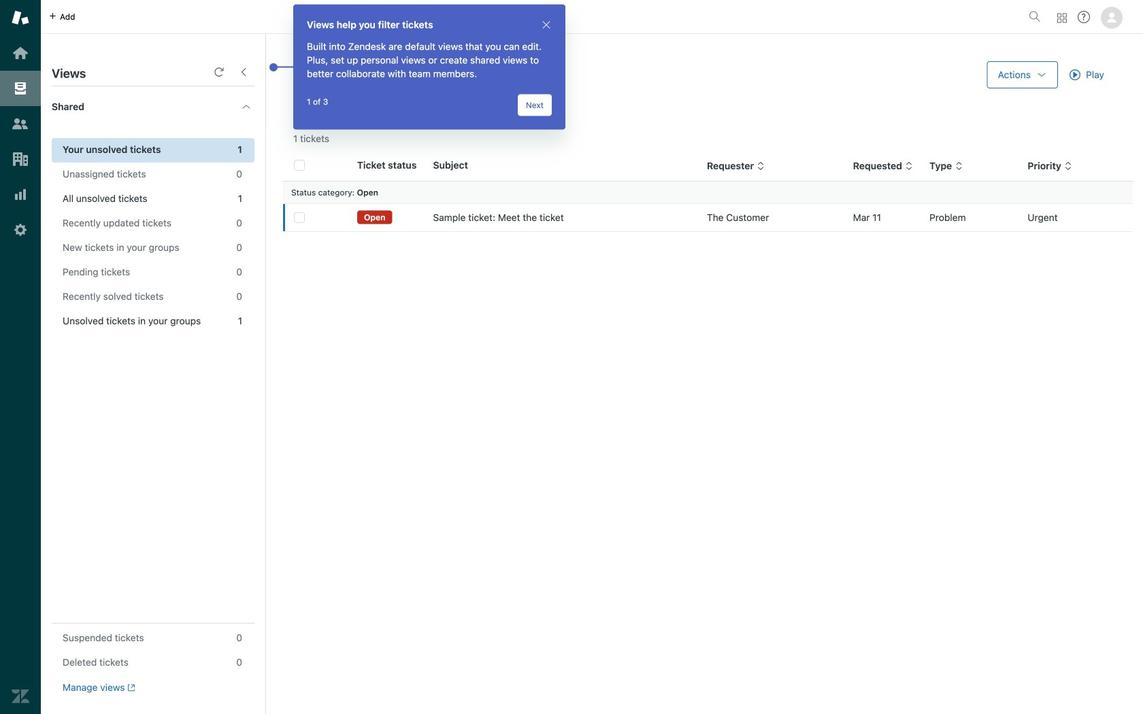 Task type: locate. For each thing, give the bounding box(es) containing it.
dialog
[[293, 4, 566, 130]]

zendesk support image
[[12, 9, 29, 27]]

hide panel views image
[[238, 67, 249, 78]]

heading
[[41, 86, 265, 127]]

organizations image
[[12, 150, 29, 168]]

get help image
[[1078, 11, 1090, 23]]

reporting image
[[12, 186, 29, 204]]

opens in a new tab image
[[125, 684, 135, 692]]

row
[[283, 204, 1133, 232]]

main element
[[0, 0, 41, 715]]



Task type: describe. For each thing, give the bounding box(es) containing it.
admin image
[[12, 221, 29, 239]]

refresh views pane image
[[214, 67, 225, 78]]

zendesk products image
[[1058, 13, 1067, 23]]

views image
[[12, 80, 29, 97]]

customers image
[[12, 115, 29, 133]]

zendesk image
[[12, 688, 29, 706]]

get started image
[[12, 44, 29, 62]]

close image
[[541, 19, 552, 30]]



Task type: vqa. For each thing, say whether or not it's contained in the screenshot.
Hide panel views image
yes



